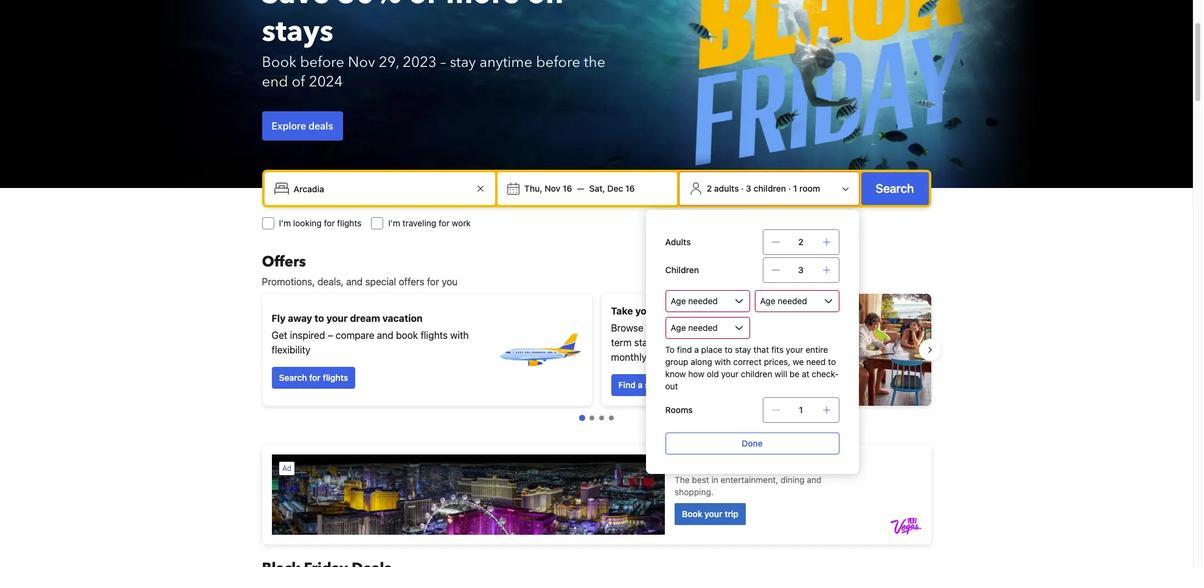Task type: vqa. For each thing, say whether or not it's contained in the screenshot.
the rightmost INN
no



Task type: describe. For each thing, give the bounding box(es) containing it.
your up we
[[786, 344, 804, 355]]

done button
[[665, 433, 840, 455]]

i'm traveling for work
[[388, 218, 471, 228]]

1 vertical spatial to
[[725, 344, 733, 355]]

fly
[[272, 313, 286, 324]]

Where are you going? field
[[289, 178, 473, 200]]

search for flights
[[279, 372, 348, 383]]

get
[[272, 330, 288, 341]]

and inside fly away to your dream vacation get inspired – compare and book flights with flexibility
[[377, 330, 394, 341]]

anytime
[[480, 52, 533, 72]]

many
[[663, 337, 687, 348]]

2 vertical spatial to
[[828, 357, 836, 367]]

1 inside button
[[793, 183, 797, 194]]

fly away to your dream vacation get inspired – compare and book flights with flexibility
[[272, 313, 469, 355]]

search for search
[[876, 181, 914, 195]]

2024
[[309, 72, 343, 92]]

be
[[790, 369, 800, 379]]

deals,
[[318, 276, 344, 287]]

stays
[[262, 12, 334, 52]]

that
[[754, 344, 769, 355]]

i'm looking for flights
[[279, 218, 362, 228]]

explore deals
[[272, 120, 333, 131]]

monthly
[[611, 352, 647, 363]]

browse
[[611, 323, 644, 333]]

promotions,
[[262, 276, 315, 287]]

for inside offers promotions, deals, and special offers for you
[[427, 276, 439, 287]]

book
[[396, 330, 418, 341]]

work
[[452, 218, 471, 228]]

need
[[806, 357, 826, 367]]

to find a place to stay that fits your entire group along with correct prices, we need to know how old your children will be at check- out
[[665, 344, 839, 391]]

thu, nov 16 button
[[520, 178, 577, 200]]

properties
[[646, 323, 692, 333]]

you
[[442, 276, 458, 287]]

29,
[[379, 52, 399, 72]]

entire
[[806, 344, 828, 355]]

thu,
[[524, 183, 543, 194]]

know
[[665, 369, 686, 379]]

a inside to find a place to stay that fits your entire group along with correct prices, we need to know how old your children will be at check- out
[[695, 344, 699, 355]]

i'm
[[388, 218, 400, 228]]

to inside fly away to your dream vacation get inspired – compare and book flights with flexibility
[[315, 313, 324, 324]]

correct
[[733, 357, 762, 367]]

long-
[[731, 323, 754, 333]]

find a stay link
[[611, 374, 669, 396]]

vacation inside take your longest vacation yet browse properties offering long- term stays, many at reduced monthly rates.
[[697, 305, 737, 316]]

nov inside save 30% or more on stays book before nov 29, 2023 – stay anytime before the end of 2024
[[348, 52, 375, 72]]

a inside region
[[638, 380, 643, 390]]

– inside save 30% or more on stays book before nov 29, 2023 – stay anytime before the end of 2024
[[440, 52, 446, 72]]

sat, dec 16 button
[[585, 178, 640, 200]]

progress bar inside offers main content
[[579, 415, 614, 421]]

deals
[[309, 120, 333, 131]]

offers
[[262, 252, 306, 272]]

—
[[577, 183, 585, 194]]

looking
[[293, 218, 322, 228]]

for inside search for flights link
[[309, 372, 321, 383]]

out
[[665, 381, 678, 391]]

2023
[[403, 52, 437, 72]]

group
[[665, 357, 689, 367]]

sat,
[[589, 183, 605, 194]]

stay inside save 30% or more on stays book before nov 29, 2023 – stay anytime before the end of 2024
[[450, 52, 476, 72]]

explore deals link
[[262, 111, 343, 141]]

fits
[[772, 344, 784, 355]]

longest
[[659, 305, 694, 316]]

1 before from the left
[[300, 52, 344, 72]]

old
[[707, 369, 719, 379]]

children
[[665, 265, 699, 275]]

to
[[665, 344, 675, 355]]

will
[[775, 369, 788, 379]]

dream
[[350, 313, 380, 324]]

2 · from the left
[[789, 183, 791, 194]]

or
[[409, 0, 439, 14]]

1 16 from the left
[[563, 183, 572, 194]]

2 adults · 3 children · 1 room button
[[684, 177, 854, 200]]

your right old
[[721, 369, 739, 379]]

for left work
[[439, 218, 450, 228]]

traveling
[[403, 218, 436, 228]]

inspired
[[290, 330, 325, 341]]

children inside button
[[754, 183, 786, 194]]

of
[[292, 72, 305, 92]]

more
[[446, 0, 520, 14]]

done
[[742, 438, 763, 448]]

30%
[[337, 0, 401, 14]]

your inside fly away to your dream vacation get inspired – compare and book flights with flexibility
[[327, 313, 348, 324]]



Task type: locate. For each thing, give the bounding box(es) containing it.
16 right dec
[[626, 183, 635, 194]]

3 inside button
[[746, 183, 752, 194]]

search button
[[861, 172, 929, 205]]

explore
[[272, 120, 306, 131]]

flights
[[337, 218, 362, 228], [421, 330, 448, 341], [323, 372, 348, 383]]

0 horizontal spatial ·
[[741, 183, 744, 194]]

offering
[[694, 323, 728, 333]]

at inside take your longest vacation yet browse properties offering long- term stays, many at reduced monthly rates.
[[689, 337, 698, 348]]

2 left adults on the right
[[707, 183, 712, 194]]

rooms
[[665, 405, 693, 415]]

vacation up offering
[[697, 305, 737, 316]]

the
[[584, 52, 606, 72]]

nov left 29,
[[348, 52, 375, 72]]

0 horizontal spatial before
[[300, 52, 344, 72]]

flights down compare
[[323, 372, 348, 383]]

1 horizontal spatial before
[[536, 52, 580, 72]]

0 vertical spatial –
[[440, 52, 446, 72]]

to right place
[[725, 344, 733, 355]]

and
[[346, 276, 363, 287], [377, 330, 394, 341]]

search
[[876, 181, 914, 195], [279, 372, 307, 383]]

take your longest vacation yet image
[[822, 294, 931, 406]]

before down 'stays'
[[300, 52, 344, 72]]

children
[[754, 183, 786, 194], [741, 369, 773, 379]]

i'm
[[279, 218, 291, 228]]

advertisement region
[[262, 445, 931, 545]]

rates.
[[649, 352, 674, 363]]

0 vertical spatial a
[[695, 344, 699, 355]]

0 horizontal spatial search
[[279, 372, 307, 383]]

your right 'take'
[[636, 305, 657, 316]]

1 horizontal spatial 2
[[799, 237, 804, 247]]

to right away
[[315, 313, 324, 324]]

1 horizontal spatial 3
[[798, 265, 804, 275]]

1 horizontal spatial at
[[802, 369, 810, 379]]

0 vertical spatial stay
[[450, 52, 476, 72]]

1 vertical spatial at
[[802, 369, 810, 379]]

0 vertical spatial with
[[450, 330, 469, 341]]

0 horizontal spatial vacation
[[383, 313, 423, 324]]

0 horizontal spatial with
[[450, 330, 469, 341]]

and inside offers promotions, deals, and special offers for you
[[346, 276, 363, 287]]

end
[[262, 72, 288, 92]]

stay inside to find a place to stay that fits your entire group along with correct prices, we need to know how old your children will be at check- out
[[735, 344, 751, 355]]

2 down room
[[799, 237, 804, 247]]

with
[[450, 330, 469, 341], [715, 357, 731, 367]]

0 vertical spatial at
[[689, 337, 698, 348]]

before left the
[[536, 52, 580, 72]]

region containing take your longest vacation yet
[[252, 289, 941, 411]]

compare
[[336, 330, 375, 341]]

with inside to find a place to stay that fits your entire group along with correct prices, we need to know how old your children will be at check- out
[[715, 357, 731, 367]]

we
[[793, 357, 804, 367]]

search inside offers main content
[[279, 372, 307, 383]]

save
[[262, 0, 330, 14]]

1 vertical spatial 1
[[799, 405, 803, 415]]

children inside to find a place to stay that fits your entire group along with correct prices, we need to know how old your children will be at check- out
[[741, 369, 773, 379]]

1 vertical spatial with
[[715, 357, 731, 367]]

for left you
[[427, 276, 439, 287]]

2 vertical spatial flights
[[323, 372, 348, 383]]

with right book
[[450, 330, 469, 341]]

find
[[619, 380, 636, 390]]

0 horizontal spatial and
[[346, 276, 363, 287]]

a right find
[[638, 380, 643, 390]]

at right many
[[689, 337, 698, 348]]

at inside to find a place to stay that fits your entire group along with correct prices, we need to know how old your children will be at check- out
[[802, 369, 810, 379]]

vacation inside fly away to your dream vacation get inspired – compare and book flights with flexibility
[[383, 313, 423, 324]]

1 vertical spatial search
[[279, 372, 307, 383]]

0 horizontal spatial stay
[[450, 52, 476, 72]]

1 horizontal spatial 1
[[799, 405, 803, 415]]

0 vertical spatial nov
[[348, 52, 375, 72]]

nov right thu,
[[545, 183, 561, 194]]

take your longest vacation yet browse properties offering long- term stays, many at reduced monthly rates.
[[611, 305, 754, 363]]

1 vertical spatial stay
[[735, 344, 751, 355]]

0 vertical spatial 3
[[746, 183, 752, 194]]

search for search for flights
[[279, 372, 307, 383]]

adults
[[665, 237, 691, 247]]

2 for 2
[[799, 237, 804, 247]]

1 vertical spatial a
[[638, 380, 643, 390]]

0 horizontal spatial at
[[689, 337, 698, 348]]

0 horizontal spatial nov
[[348, 52, 375, 72]]

stay inside find a stay link
[[645, 380, 662, 390]]

0 horizontal spatial –
[[328, 330, 333, 341]]

1 vertical spatial 3
[[798, 265, 804, 275]]

search inside button
[[876, 181, 914, 195]]

1 horizontal spatial 16
[[626, 183, 635, 194]]

16 left —
[[563, 183, 572, 194]]

1 vertical spatial and
[[377, 330, 394, 341]]

1 vertical spatial children
[[741, 369, 773, 379]]

your up compare
[[327, 313, 348, 324]]

your inside take your longest vacation yet browse properties offering long- term stays, many at reduced monthly rates.
[[636, 305, 657, 316]]

along
[[691, 357, 712, 367]]

0 vertical spatial 2
[[707, 183, 712, 194]]

1
[[793, 183, 797, 194], [799, 405, 803, 415]]

flights inside fly away to your dream vacation get inspired – compare and book flights with flexibility
[[421, 330, 448, 341]]

1 · from the left
[[741, 183, 744, 194]]

· left room
[[789, 183, 791, 194]]

term
[[611, 337, 632, 348]]

save 30% or more on stays book before nov 29, 2023 – stay anytime before the end of 2024
[[262, 0, 606, 92]]

– inside fly away to your dream vacation get inspired – compare and book flights with flexibility
[[328, 330, 333, 341]]

vacation up book
[[383, 313, 423, 324]]

for
[[324, 218, 335, 228], [439, 218, 450, 228], [427, 276, 439, 287], [309, 372, 321, 383]]

2 vertical spatial stay
[[645, 380, 662, 390]]

for down flexibility
[[309, 372, 321, 383]]

2 before from the left
[[536, 52, 580, 72]]

2 inside button
[[707, 183, 712, 194]]

1 vertical spatial 2
[[799, 237, 804, 247]]

fly away to your dream vacation image
[[497, 307, 582, 393]]

at right be
[[802, 369, 810, 379]]

0 horizontal spatial 3
[[746, 183, 752, 194]]

progress bar
[[579, 415, 614, 421]]

flights right looking
[[337, 218, 362, 228]]

how
[[688, 369, 705, 379]]

1 horizontal spatial –
[[440, 52, 446, 72]]

offers promotions, deals, and special offers for you
[[262, 252, 458, 287]]

1 left room
[[793, 183, 797, 194]]

0 vertical spatial 1
[[793, 183, 797, 194]]

1 vertical spatial nov
[[545, 183, 561, 194]]

stay left out
[[645, 380, 662, 390]]

1 vertical spatial –
[[328, 330, 333, 341]]

at
[[689, 337, 698, 348], [802, 369, 810, 379]]

book
[[262, 52, 297, 72]]

for right looking
[[324, 218, 335, 228]]

1 horizontal spatial search
[[876, 181, 914, 195]]

stay up correct
[[735, 344, 751, 355]]

· right adults on the right
[[741, 183, 744, 194]]

dec
[[608, 183, 623, 194]]

– right 2023 in the left top of the page
[[440, 52, 446, 72]]

away
[[288, 313, 312, 324]]

0 horizontal spatial 2
[[707, 183, 712, 194]]

2 for 2 adults · 3 children · 1 room
[[707, 183, 712, 194]]

take
[[611, 305, 633, 316]]

check-
[[812, 369, 839, 379]]

1 horizontal spatial a
[[695, 344, 699, 355]]

2 horizontal spatial to
[[828, 357, 836, 367]]

1 vertical spatial flights
[[421, 330, 448, 341]]

0 horizontal spatial to
[[315, 313, 324, 324]]

2 adults · 3 children · 1 room
[[707, 183, 820, 194]]

offers main content
[[252, 252, 941, 567]]

1 horizontal spatial stay
[[645, 380, 662, 390]]

0 horizontal spatial 16
[[563, 183, 572, 194]]

special
[[365, 276, 396, 287]]

·
[[741, 183, 744, 194], [789, 183, 791, 194]]

2
[[707, 183, 712, 194], [799, 237, 804, 247]]

2 16 from the left
[[626, 183, 635, 194]]

find
[[677, 344, 692, 355]]

prices,
[[764, 357, 791, 367]]

0 horizontal spatial a
[[638, 380, 643, 390]]

adults
[[714, 183, 739, 194]]

0 vertical spatial and
[[346, 276, 363, 287]]

your
[[636, 305, 657, 316], [327, 313, 348, 324], [786, 344, 804, 355], [721, 369, 739, 379]]

and left book
[[377, 330, 394, 341]]

1 horizontal spatial nov
[[545, 183, 561, 194]]

place
[[701, 344, 723, 355]]

children left room
[[754, 183, 786, 194]]

0 vertical spatial search
[[876, 181, 914, 195]]

1 horizontal spatial to
[[725, 344, 733, 355]]

reduced
[[700, 337, 737, 348]]

a
[[695, 344, 699, 355], [638, 380, 643, 390]]

0 vertical spatial children
[[754, 183, 786, 194]]

3
[[746, 183, 752, 194], [798, 265, 804, 275]]

on
[[527, 0, 564, 14]]

16
[[563, 183, 572, 194], [626, 183, 635, 194]]

find a stay
[[619, 380, 662, 390]]

to up check-
[[828, 357, 836, 367]]

stay right 2023 in the left top of the page
[[450, 52, 476, 72]]

1 horizontal spatial vacation
[[697, 305, 737, 316]]

1 horizontal spatial and
[[377, 330, 394, 341]]

– right inspired
[[328, 330, 333, 341]]

1 horizontal spatial ·
[[789, 183, 791, 194]]

nov
[[348, 52, 375, 72], [545, 183, 561, 194]]

flexibility
[[272, 344, 311, 355]]

0 horizontal spatial 1
[[793, 183, 797, 194]]

0 vertical spatial to
[[315, 313, 324, 324]]

1 horizontal spatial with
[[715, 357, 731, 367]]

0 vertical spatial flights
[[337, 218, 362, 228]]

yet
[[739, 305, 754, 316]]

before
[[300, 52, 344, 72], [536, 52, 580, 72]]

flights right book
[[421, 330, 448, 341]]

room
[[800, 183, 820, 194]]

thu, nov 16 — sat, dec 16
[[524, 183, 635, 194]]

search for flights link
[[272, 367, 356, 389]]

and right deals,
[[346, 276, 363, 287]]

children down correct
[[741, 369, 773, 379]]

2 horizontal spatial stay
[[735, 344, 751, 355]]

region
[[252, 289, 941, 411]]

offers
[[399, 276, 425, 287]]

1 down be
[[799, 405, 803, 415]]

stays,
[[634, 337, 660, 348]]

with inside fly away to your dream vacation get inspired – compare and book flights with flexibility
[[450, 330, 469, 341]]

a right find in the right of the page
[[695, 344, 699, 355]]

with up old
[[715, 357, 731, 367]]



